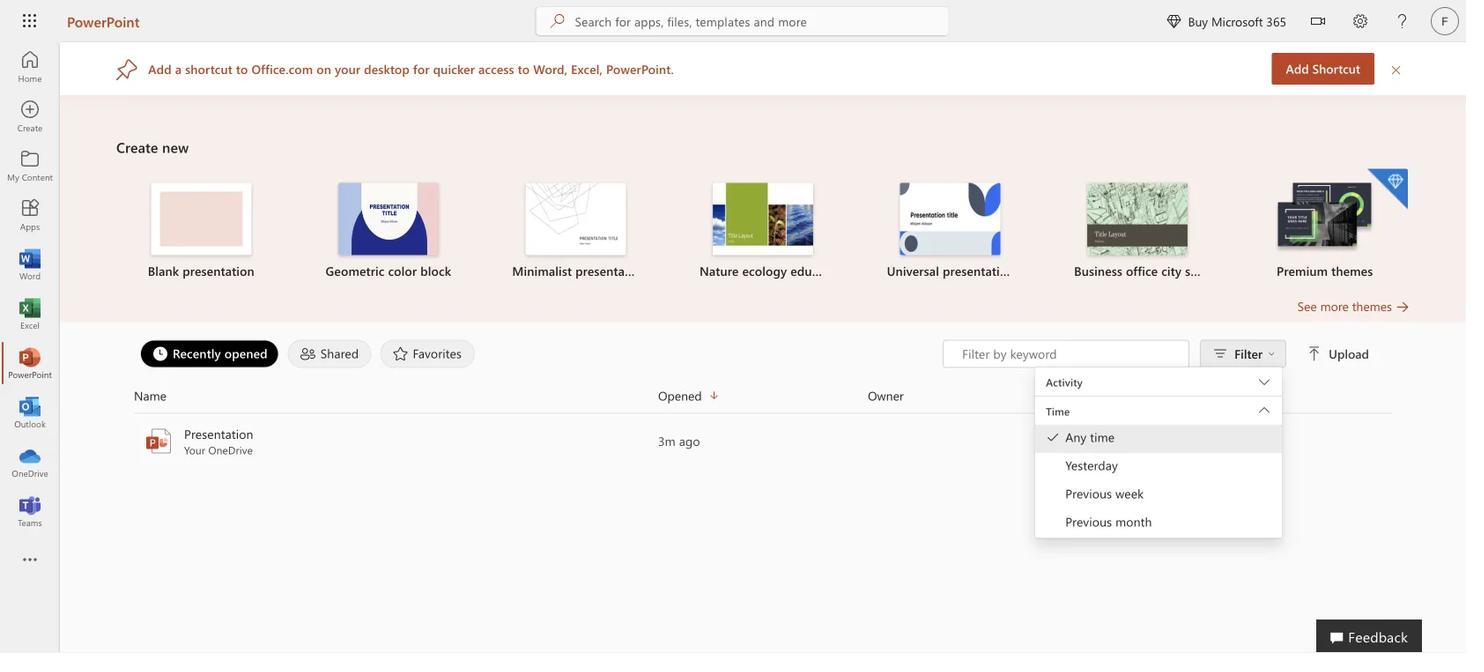 Task type: vqa. For each thing, say whether or not it's contained in the screenshot.
application
no



Task type: locate. For each thing, give the bounding box(es) containing it.
month
[[1116, 513, 1152, 530]]

1 menu from the top
[[1036, 367, 1282, 367]]

nature ecology education photo presentation image
[[713, 183, 813, 255]]

menu
[[1036, 367, 1282, 367], [1036, 397, 1282, 538], [1036, 425, 1282, 538]]

 buy microsoft 365
[[1167, 13, 1287, 29]]


[[1046, 430, 1060, 444]]

view more apps image
[[21, 552, 39, 569]]

Filter by keyword text field
[[961, 345, 1180, 363]]

add
[[1286, 60, 1309, 77], [148, 61, 172, 77]]

1 add from the left
[[1286, 60, 1309, 77]]

1 to from the left
[[236, 61, 248, 77]]

home image
[[21, 58, 39, 76]]

activity down filter by keyword "text box"
[[1046, 375, 1083, 389]]

minimalist
[[512, 263, 572, 279]]

previous for previous week
[[1066, 485, 1112, 501]]

3m ago
[[658, 433, 700, 449]]

3m
[[658, 433, 676, 449]]

 upload
[[1308, 345, 1369, 362]]

premium templates diamond image
[[1368, 169, 1408, 209]]

geometric
[[326, 263, 385, 279]]

previous week
[[1066, 485, 1144, 501]]

feedback button
[[1317, 620, 1422, 653]]

feedback
[[1349, 627, 1408, 646]]

1 horizontal spatial presentation
[[576, 263, 648, 279]]

favorites
[[413, 345, 462, 361]]

tab list
[[136, 340, 943, 368]]

1 horizontal spatial to
[[518, 61, 530, 77]]

time
[[1090, 429, 1115, 445]]

add shortcut
[[1286, 60, 1361, 77]]

activity inside column header
[[1078, 387, 1119, 404]]

recently opened
[[173, 345, 268, 361]]

apps image
[[21, 206, 39, 224]]

excel,
[[571, 61, 603, 77]]

powerpoint image
[[145, 427, 173, 455]]

3 presentation from the left
[[943, 263, 1015, 279]]

your
[[184, 443, 205, 457]]

opened button
[[658, 386, 868, 406]]

presentation
[[183, 263, 255, 279], [576, 263, 648, 279], [943, 263, 1015, 279]]

shortcut
[[185, 61, 233, 77]]

presentation for minimalist presentation
[[576, 263, 648, 279]]

f button
[[1424, 0, 1466, 42]]

1 horizontal spatial add
[[1286, 60, 1309, 77]]

to
[[236, 61, 248, 77], [518, 61, 530, 77]]

0 horizontal spatial presentation
[[183, 263, 255, 279]]

to right shortcut
[[236, 61, 248, 77]]

name button
[[134, 386, 658, 406]]

2 presentation from the left
[[576, 263, 648, 279]]

owner button
[[868, 386, 1078, 406]]

add for add shortcut
[[1286, 60, 1309, 77]]

presentation down universal presentation image at top
[[943, 263, 1015, 279]]

add shortcut button
[[1272, 53, 1375, 85]]

powerpoint.
[[606, 61, 674, 77]]

None search field
[[536, 7, 949, 35]]

blank presentation
[[148, 263, 255, 279]]

geometric color block
[[326, 263, 451, 279]]

themes up the 'see more themes' button
[[1332, 263, 1373, 279]]

a
[[175, 61, 182, 77]]

displaying 1 out of 2 files. status
[[943, 340, 1373, 538]]

nature ecology education photo presentation element
[[680, 183, 846, 280]]

0 horizontal spatial to
[[236, 61, 248, 77]]

presentation right blank
[[183, 263, 255, 279]]

previous down previous week
[[1066, 513, 1112, 530]]

opened
[[224, 345, 268, 361]]

1 vertical spatial previous
[[1066, 513, 1112, 530]]

row
[[134, 386, 1392, 414]]

2 previous from the top
[[1066, 513, 1112, 530]]

1 previous from the top
[[1066, 485, 1112, 501]]

previous down yesterday
[[1066, 485, 1112, 501]]

shared tab
[[284, 340, 376, 368]]

add left shortcut
[[1286, 60, 1309, 77]]

add inside the add shortcut "button"
[[1286, 60, 1309, 77]]

0 vertical spatial previous
[[1066, 485, 1112, 501]]

activity
[[1046, 375, 1083, 389], [1078, 387, 1119, 404]]

activity up time
[[1078, 387, 1119, 404]]

yesterday
[[1066, 457, 1118, 473]]

create image
[[21, 108, 39, 125]]

add left a
[[148, 61, 172, 77]]

to left word,
[[518, 61, 530, 77]]

1 presentation from the left
[[183, 263, 255, 279]]

recently opened tab
[[136, 340, 284, 368]]

favorites element
[[380, 340, 475, 368]]

premium themes element
[[1242, 169, 1408, 280]]

 button
[[1297, 0, 1340, 45]]

owner
[[868, 387, 904, 404]]

buy
[[1188, 13, 1208, 29]]

navigation
[[0, 42, 60, 536]]

any time checkbox item
[[1036, 425, 1282, 453]]

business office city sketch presentation background (widescreen) image
[[1088, 183, 1188, 255]]

time
[[1046, 404, 1070, 418]]

themes right more
[[1352, 298, 1392, 314]]

your
[[335, 61, 361, 77]]

2 horizontal spatial presentation
[[943, 263, 1015, 279]]

geometric color block image
[[338, 183, 439, 255]]

2 add from the left
[[148, 61, 172, 77]]

word image
[[21, 256, 39, 273]]

presentation down minimalist presentation image
[[576, 263, 648, 279]]

minimalist presentation element
[[493, 183, 659, 280]]

0 horizontal spatial add
[[148, 61, 172, 77]]

1 vertical spatial themes
[[1352, 298, 1392, 314]]

previous
[[1066, 485, 1112, 501], [1066, 513, 1112, 530]]

favorites tab
[[376, 340, 479, 368]]

ago
[[679, 433, 700, 449]]

themes
[[1332, 263, 1373, 279], [1352, 298, 1392, 314]]



Task type: describe. For each thing, give the bounding box(es) containing it.
presentation for universal presentation
[[943, 263, 1015, 279]]

geometric color block element
[[305, 183, 472, 280]]

office.com
[[252, 61, 313, 77]]

create new
[[116, 137, 189, 156]]


[[1268, 350, 1275, 357]]

365
[[1267, 13, 1287, 29]]

dismiss this dialog image
[[1391, 61, 1403, 76]]

business office city sketch presentation background (widescreen) element
[[1055, 183, 1221, 280]]

minimalist presentation
[[512, 263, 648, 279]]

f
[[1442, 14, 1449, 28]]

filter
[[1235, 345, 1263, 362]]

add a shortcut to office.com on your desktop for quicker access to word, excel, powerpoint.
[[148, 61, 674, 77]]

blank presentation element
[[118, 183, 284, 280]]

2 menu from the top
[[1036, 397, 1282, 538]]

opened
[[658, 387, 702, 404]]

recently opened element
[[140, 340, 279, 368]]

for
[[413, 61, 430, 77]]

name presentation cell
[[134, 425, 658, 457]]

a2hs image
[[116, 58, 138, 80]]

row containing name
[[134, 386, 1392, 414]]

see more themes
[[1298, 298, 1392, 314]]

2 to from the left
[[518, 61, 530, 77]]

premium themes image
[[1275, 183, 1375, 254]]

recently
[[173, 345, 221, 361]]

see more themes button
[[1298, 297, 1410, 315]]

previous month
[[1066, 513, 1152, 530]]

quicker
[[433, 61, 475, 77]]

activity inside displaying 1 out of 2 files. status
[[1046, 375, 1083, 389]]

universal presentation element
[[867, 183, 1034, 280]]

my content image
[[21, 157, 39, 174]]

see
[[1298, 298, 1317, 314]]

teams image
[[21, 502, 39, 520]]


[[1311, 14, 1325, 28]]


[[1167, 14, 1181, 28]]

name
[[134, 387, 167, 404]]

presentation
[[184, 426, 253, 442]]

powerpoint
[[67, 11, 140, 30]]

premium
[[1277, 263, 1328, 279]]

onedrive image
[[21, 453, 39, 471]]

on
[[317, 61, 331, 77]]

premium themes
[[1277, 263, 1373, 279]]

onedrive
[[208, 443, 253, 457]]


[[1308, 347, 1322, 361]]

0 vertical spatial themes
[[1332, 263, 1373, 279]]

minimalist presentation image
[[526, 183, 626, 255]]

activity, column 4 of 4 column header
[[1078, 386, 1392, 406]]

universal presentation
[[887, 263, 1015, 279]]

presentation your onedrive
[[184, 426, 253, 457]]

new
[[162, 137, 189, 156]]

powerpoint image
[[21, 354, 39, 372]]

tab list containing recently opened
[[136, 340, 943, 368]]

universal presentation image
[[900, 183, 1001, 255]]

 any time
[[1046, 429, 1115, 445]]

week
[[1116, 485, 1144, 501]]

previous for previous month
[[1066, 513, 1112, 530]]

Search box. Suggestions appear as you type. search field
[[575, 7, 949, 35]]

create
[[116, 137, 158, 156]]

universal
[[887, 263, 939, 279]]

shared
[[321, 345, 359, 361]]

block
[[421, 263, 451, 279]]

shortcut
[[1313, 60, 1361, 77]]

word,
[[533, 61, 568, 77]]

excel image
[[21, 305, 39, 323]]

shared element
[[288, 340, 371, 368]]

upload
[[1329, 345, 1369, 362]]

access
[[479, 61, 514, 77]]

desktop
[[364, 61, 410, 77]]

any
[[1066, 429, 1087, 445]]

add for add a shortcut to office.com on your desktop for quicker access to word, excel, powerpoint.
[[148, 61, 172, 77]]

microsoft
[[1212, 13, 1263, 29]]

powerpoint banner
[[0, 0, 1466, 45]]

color
[[388, 263, 417, 279]]

filter 
[[1235, 345, 1275, 362]]

more
[[1321, 298, 1349, 314]]

outlook image
[[21, 404, 39, 421]]

blank
[[148, 263, 179, 279]]

3 menu from the top
[[1036, 425, 1282, 538]]

themes inside button
[[1352, 298, 1392, 314]]

presentation for blank presentation
[[183, 263, 255, 279]]



